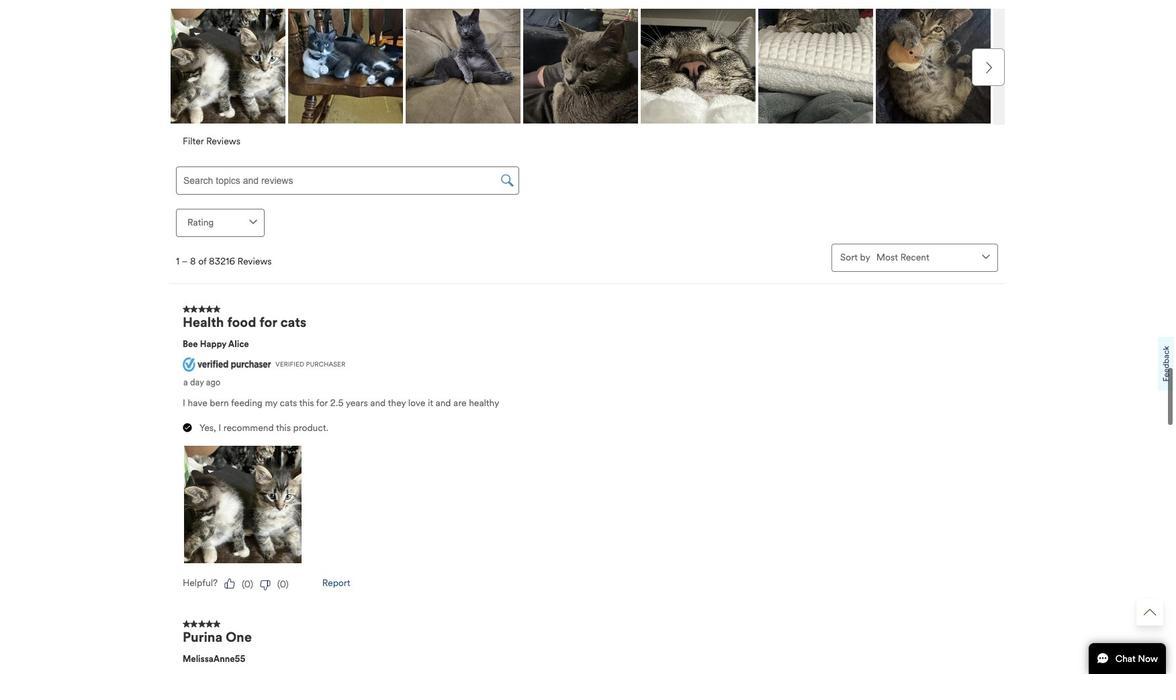 Task type: locate. For each thing, give the bounding box(es) containing it.
content helpfulness group
[[183, 575, 991, 593]]

2 ( 0 ) from the left
[[277, 579, 289, 590]]

1 vertical spatial for
[[316, 398, 328, 409]]

0 horizontal spatial and
[[370, 398, 386, 409]]

0 right d8c4887f dca8 44a1 801a cfe76c084647 icon
[[244, 579, 250, 590]]

( right 6e2d45c3 5453 4298 8f0d 3720663176c5 image
[[277, 579, 280, 590]]

1 horizontal spatial i
[[218, 423, 221, 434]]

0 horizontal spatial i
[[183, 398, 185, 409]]

healthy
[[469, 398, 499, 409]]

1 ( 0 ) from the left
[[242, 579, 253, 590]]

yes, i recommend this product.
[[200, 423, 328, 434]]

( 0 ) right 6e2d45c3 5453 4298 8f0d 3720663176c5 image
[[277, 579, 289, 590]]

purina one
[[183, 630, 252, 646]]

purina
[[183, 630, 222, 646]]

of
[[198, 256, 207, 267]]

2 ) from the left
[[286, 579, 289, 590]]

1 horizontal spatial and
[[436, 398, 451, 409]]

and right it
[[436, 398, 451, 409]]

this
[[299, 398, 314, 409], [276, 423, 291, 434]]

ago
[[206, 378, 221, 389]]

0 vertical spatial i
[[183, 398, 185, 409]]

cats right my
[[280, 398, 297, 409]]

yes,
[[200, 423, 216, 434]]

Search topics and reviews text field
[[176, 166, 519, 195]]

0 horizontal spatial )
[[250, 579, 253, 590]]

0 horizontal spatial this
[[276, 423, 291, 434]]

report button
[[322, 575, 350, 593]]

1 0 from the left
[[244, 579, 250, 590]]

) right 6e2d45c3 5453 4298 8f0d 3720663176c5 image
[[286, 579, 289, 590]]

0 horizontal spatial ( 0 )
[[242, 579, 253, 590]]

1 vertical spatial cats
[[280, 398, 297, 409]]

report
[[322, 578, 350, 589]]

0 horizontal spatial (
[[242, 579, 244, 590]]

filter
[[183, 136, 204, 147]]

d8c4887f dca8 44a1 801a cfe76c084647 image
[[224, 578, 235, 589]]

i left have
[[183, 398, 185, 409]]

for left "2.5"
[[316, 398, 328, 409]]

1
[[176, 256, 179, 267]]

reviews right 83216
[[238, 256, 272, 267]]

0 vertical spatial for
[[259, 314, 277, 331]]

they
[[388, 398, 406, 409]]

1 horizontal spatial )
[[286, 579, 289, 590]]

are
[[453, 398, 467, 409]]

this left product.
[[276, 423, 291, 434]]

8
[[190, 256, 196, 267]]

0 vertical spatial cats
[[280, 314, 306, 331]]

–
[[182, 256, 188, 267]]

0 vertical spatial this
[[299, 398, 314, 409]]

reviews right filter
[[206, 136, 240, 147]]

( 0 ) left 6e2d45c3 5453 4298 8f0d 3720663176c5 image
[[242, 579, 253, 590]]

( 0 )
[[242, 579, 253, 590], [277, 579, 289, 590]]

i right yes,
[[218, 423, 221, 434]]

for right food
[[259, 314, 277, 331]]

a
[[183, 378, 188, 389]]

health food for cats
[[183, 314, 306, 331]]

cats right food
[[280, 314, 306, 331]]

( right d8c4887f dca8 44a1 801a cfe76c084647 icon
[[242, 579, 244, 590]]

cats
[[280, 314, 306, 331], [280, 398, 297, 409]]

6e2d45c3 5453 4298 8f0d 3720663176c5 image
[[260, 580, 271, 591]]

0 right 6e2d45c3 5453 4298 8f0d 3720663176c5 image
[[280, 579, 286, 590]]

health
[[183, 314, 224, 331]]

years
[[346, 398, 368, 409]]

1 horizontal spatial (
[[277, 579, 280, 590]]

None search field
[[176, 166, 519, 195]]

reviews
[[206, 136, 240, 147], [238, 256, 272, 267]]

i
[[183, 398, 185, 409], [218, 423, 221, 434]]

0
[[244, 579, 250, 590], [280, 579, 286, 590]]

feeding
[[231, 398, 263, 409]]

and left the they
[[370, 398, 386, 409]]

love
[[408, 398, 425, 409]]

2.5
[[330, 398, 344, 409]]

0 horizontal spatial for
[[259, 314, 277, 331]]

helpful?
[[183, 578, 218, 589]]

styled arrow button link
[[1137, 599, 1163, 626]]

1 – 8 of 83216 reviews
[[176, 256, 272, 267]]

1 vertical spatial this
[[276, 423, 291, 434]]

1 vertical spatial i
[[218, 423, 221, 434]]

1 horizontal spatial ( 0 )
[[277, 579, 289, 590]]

and
[[370, 398, 386, 409], [436, 398, 451, 409]]

) left 6e2d45c3 5453 4298 8f0d 3720663176c5 image
[[250, 579, 253, 590]]

)
[[250, 579, 253, 590], [286, 579, 289, 590]]

this up product.
[[299, 398, 314, 409]]

for
[[259, 314, 277, 331], [316, 398, 328, 409]]

1 horizontal spatial 0
[[280, 579, 286, 590]]

(
[[242, 579, 244, 590], [277, 579, 280, 590]]

0 vertical spatial reviews
[[206, 136, 240, 147]]

1 ) from the left
[[250, 579, 253, 590]]

1 ( from the left
[[242, 579, 244, 590]]

0 horizontal spatial 0
[[244, 579, 250, 590]]



Task type: describe. For each thing, give the bounding box(es) containing it.
recommend
[[224, 423, 274, 434]]

it
[[428, 398, 433, 409]]

have
[[188, 398, 207, 409]]

1 horizontal spatial for
[[316, 398, 328, 409]]

bern
[[210, 398, 229, 409]]

scroll to top image
[[1144, 607, 1156, 619]]

product.
[[293, 423, 328, 434]]

a day ago
[[183, 378, 221, 389]]

1 vertical spatial reviews
[[238, 256, 272, 267]]

reviews region
[[169, 298, 1008, 674]]

2 ( from the left
[[277, 579, 280, 590]]

i have bern feeding my cats this for 2.5 years and they love it and are healthy
[[183, 398, 499, 409]]

83216
[[209, 256, 235, 267]]

2 0 from the left
[[280, 579, 286, 590]]

one
[[226, 630, 252, 646]]

my
[[265, 398, 277, 409]]

day
[[190, 378, 204, 389]]

food
[[227, 314, 256, 331]]

1 horizontal spatial this
[[299, 398, 314, 409]]

1 and from the left
[[370, 398, 386, 409]]

2 and from the left
[[436, 398, 451, 409]]

filter reviews
[[183, 136, 240, 147]]



Task type: vqa. For each thing, say whether or not it's contained in the screenshot.
1
yes



